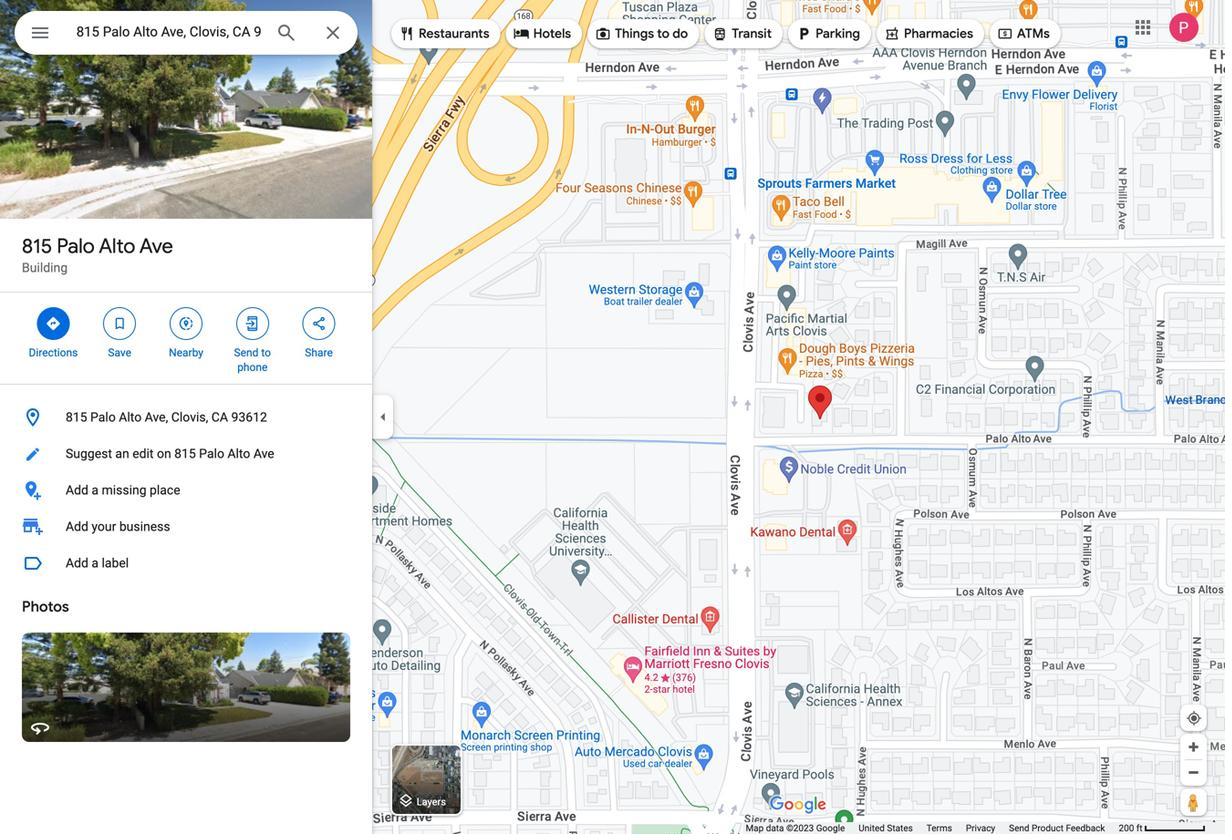 Task type: locate. For each thing, give the bounding box(es) containing it.
united
[[859, 823, 885, 834]]

terms button
[[927, 823, 952, 835]]

to left do
[[657, 26, 670, 42]]

send left product
[[1009, 823, 1029, 834]]

google
[[816, 823, 845, 834]]

privacy button
[[966, 823, 995, 835]]

ca
[[211, 410, 228, 425]]

a left label
[[92, 556, 99, 571]]

phone
[[237, 361, 268, 374]]

0 vertical spatial to
[[657, 26, 670, 42]]

2 a from the top
[[92, 556, 99, 571]]

 things to do
[[595, 24, 688, 44]]

None field
[[73, 21, 261, 43]]

815 inside "815 palo alto ave building"
[[22, 234, 52, 259]]

alto left ave,
[[119, 410, 142, 425]]

alto
[[99, 234, 135, 259], [119, 410, 142, 425], [228, 447, 250, 462]]

product
[[1032, 823, 1064, 834]]

0 horizontal spatial 815
[[22, 234, 52, 259]]

200 ft button
[[1119, 823, 1206, 834]]


[[178, 314, 194, 334]]

 815 Palo Alto Ave, Clovis, CA 93612 field
[[15, 11, 358, 55]]

add down suggest
[[66, 483, 88, 498]]

2 vertical spatial add
[[66, 556, 88, 571]]

pharmacies
[[904, 26, 973, 42]]

footer containing map data ©2023 google
[[746, 823, 1119, 835]]

0 vertical spatial send
[[234, 347, 259, 359]]

1 horizontal spatial to
[[657, 26, 670, 42]]

palo down 'ca'
[[199, 447, 224, 462]]

0 vertical spatial 815
[[22, 234, 52, 259]]


[[311, 314, 327, 334]]

atms
[[1017, 26, 1050, 42]]

hotels
[[533, 26, 571, 42]]

do
[[672, 26, 688, 42]]

a inside button
[[92, 556, 99, 571]]

 restaurants
[[399, 24, 490, 44]]


[[712, 24, 728, 44]]

none field inside 815 palo alto ave, clovis, ca 93612 field
[[73, 21, 261, 43]]

send for send product feedback
[[1009, 823, 1029, 834]]

palo up building
[[57, 234, 95, 259]]

to up phone
[[261, 347, 271, 359]]

0 vertical spatial add
[[66, 483, 88, 498]]


[[29, 20, 51, 46]]

0 vertical spatial alto
[[99, 234, 135, 259]]

your
[[92, 519, 116, 535]]

zoom out image
[[1187, 766, 1200, 780]]

1 vertical spatial add
[[66, 519, 88, 535]]

3 add from the top
[[66, 556, 88, 571]]

to
[[657, 26, 670, 42], [261, 347, 271, 359]]

1 vertical spatial palo
[[90, 410, 116, 425]]

alto up ''
[[99, 234, 135, 259]]

send inside button
[[1009, 823, 1029, 834]]

send up phone
[[234, 347, 259, 359]]

a left missing
[[92, 483, 99, 498]]

0 horizontal spatial send
[[234, 347, 259, 359]]

add inside button
[[66, 483, 88, 498]]

0 horizontal spatial ave
[[139, 234, 173, 259]]

ave inside "815 palo alto ave building"
[[139, 234, 173, 259]]

2 add from the top
[[66, 519, 88, 535]]

2 vertical spatial 815
[[174, 447, 196, 462]]

edit
[[132, 447, 154, 462]]

815 up suggest
[[66, 410, 87, 425]]

2 horizontal spatial 815
[[174, 447, 196, 462]]

send product feedback button
[[1009, 823, 1105, 835]]

1 horizontal spatial send
[[1009, 823, 1029, 834]]

transit
[[732, 26, 772, 42]]

 hotels
[[513, 24, 571, 44]]

1 horizontal spatial 815
[[66, 410, 87, 425]]

815
[[22, 234, 52, 259], [66, 410, 87, 425], [174, 447, 196, 462]]

200 ft
[[1119, 823, 1143, 834]]

place
[[150, 483, 180, 498]]

add inside button
[[66, 556, 88, 571]]

suggest an edit on 815 palo alto ave
[[66, 447, 274, 462]]

palo up suggest
[[90, 410, 116, 425]]

815 palo alto ave building
[[22, 234, 173, 275]]

united states button
[[859, 823, 913, 835]]

ave
[[139, 234, 173, 259], [253, 447, 274, 462]]

1 add from the top
[[66, 483, 88, 498]]

palo
[[57, 234, 95, 259], [90, 410, 116, 425], [199, 447, 224, 462]]


[[997, 24, 1013, 44]]

0 vertical spatial ave
[[139, 234, 173, 259]]

map data ©2023 google
[[746, 823, 845, 834]]

to inside send to phone
[[261, 347, 271, 359]]

alto for ave
[[99, 234, 135, 259]]

palo for ave
[[57, 234, 95, 259]]

add a missing place button
[[0, 473, 372, 509]]

 parking
[[795, 24, 860, 44]]

1 vertical spatial send
[[1009, 823, 1029, 834]]

a
[[92, 483, 99, 498], [92, 556, 99, 571]]


[[795, 24, 812, 44]]

alto down 93612
[[228, 447, 250, 462]]

send to phone
[[234, 347, 271, 374]]

add left label
[[66, 556, 88, 571]]

1 vertical spatial alto
[[119, 410, 142, 425]]

send
[[234, 347, 259, 359], [1009, 823, 1029, 834]]

suggest
[[66, 447, 112, 462]]

0 vertical spatial a
[[92, 483, 99, 498]]

nearby
[[169, 347, 203, 359]]

1 vertical spatial 815
[[66, 410, 87, 425]]

alto inside "815 palo alto ave building"
[[99, 234, 135, 259]]

815 up building
[[22, 234, 52, 259]]

privacy
[[966, 823, 995, 834]]

1 vertical spatial ave
[[253, 447, 274, 462]]

footer inside google maps element
[[746, 823, 1119, 835]]

815 right on
[[174, 447, 196, 462]]

0 horizontal spatial to
[[261, 347, 271, 359]]

footer
[[746, 823, 1119, 835]]

0 vertical spatial palo
[[57, 234, 95, 259]]

palo inside "815 palo alto ave building"
[[57, 234, 95, 259]]

on
[[157, 447, 171, 462]]

1 a from the top
[[92, 483, 99, 498]]


[[513, 24, 530, 44]]

building
[[22, 260, 68, 275]]

ave,
[[145, 410, 168, 425]]

 button
[[15, 11, 66, 58]]

zoom in image
[[1187, 741, 1200, 754]]

parking
[[816, 26, 860, 42]]

add a label button
[[0, 545, 372, 582]]

add left your
[[66, 519, 88, 535]]

1 vertical spatial a
[[92, 556, 99, 571]]

add
[[66, 483, 88, 498], [66, 519, 88, 535], [66, 556, 88, 571]]

send inside send to phone
[[234, 347, 259, 359]]

1 vertical spatial to
[[261, 347, 271, 359]]

a inside button
[[92, 483, 99, 498]]

815 palo alto ave, clovis, ca 93612
[[66, 410, 267, 425]]

815 for ave
[[22, 234, 52, 259]]

1 horizontal spatial ave
[[253, 447, 274, 462]]

2 vertical spatial palo
[[199, 447, 224, 462]]



Task type: vqa. For each thing, say whether or not it's contained in the screenshot.


Task type: describe. For each thing, give the bounding box(es) containing it.
map
[[746, 823, 764, 834]]

a for label
[[92, 556, 99, 571]]

 atms
[[997, 24, 1050, 44]]

data
[[766, 823, 784, 834]]

feedback
[[1066, 823, 1105, 834]]

add your business
[[66, 519, 170, 535]]

missing
[[102, 483, 146, 498]]

terms
[[927, 823, 952, 834]]

suggest an edit on 815 palo alto ave button
[[0, 436, 372, 473]]


[[399, 24, 415, 44]]

alto for ave,
[[119, 410, 142, 425]]

an
[[115, 447, 129, 462]]

palo for ave,
[[90, 410, 116, 425]]

send for send to phone
[[234, 347, 259, 359]]

93612
[[231, 410, 267, 425]]


[[595, 24, 611, 44]]

collapse side panel image
[[373, 407, 393, 427]]

ave inside button
[[253, 447, 274, 462]]

200
[[1119, 823, 1134, 834]]

send product feedback
[[1009, 823, 1105, 834]]

add a label
[[66, 556, 129, 571]]

share
[[305, 347, 333, 359]]

layers
[[417, 797, 446, 808]]

add a missing place
[[66, 483, 180, 498]]

show your location image
[[1186, 711, 1202, 727]]


[[244, 314, 261, 334]]

add for add a missing place
[[66, 483, 88, 498]]

google maps element
[[0, 0, 1225, 835]]

directions
[[29, 347, 78, 359]]

©2023
[[786, 823, 814, 834]]

815 palo alto ave main content
[[0, 0, 372, 835]]

add your business link
[[0, 509, 372, 545]]

add for add your business
[[66, 519, 88, 535]]


[[884, 24, 900, 44]]

restaurants
[[419, 26, 490, 42]]

clovis,
[[171, 410, 208, 425]]

save
[[108, 347, 131, 359]]


[[111, 314, 128, 334]]

815 for ave,
[[66, 410, 87, 425]]

show street view coverage image
[[1180, 789, 1207, 816]]

photos
[[22, 598, 69, 617]]

 pharmacies
[[884, 24, 973, 44]]


[[45, 314, 61, 334]]

815 palo alto ave, clovis, ca 93612 button
[[0, 400, 372, 436]]

states
[[887, 823, 913, 834]]

google account: payton hansen  
(payton.hansen@adept.ai) image
[[1169, 13, 1199, 42]]

to inside  things to do
[[657, 26, 670, 42]]

 search field
[[15, 11, 358, 58]]

things
[[615, 26, 654, 42]]

business
[[119, 519, 170, 535]]

actions for 815 palo alto ave region
[[0, 293, 372, 384]]

united states
[[859, 823, 913, 834]]

2 vertical spatial alto
[[228, 447, 250, 462]]

a for missing
[[92, 483, 99, 498]]

ft
[[1136, 823, 1143, 834]]

add for add a label
[[66, 556, 88, 571]]

label
[[102, 556, 129, 571]]

 transit
[[712, 24, 772, 44]]



